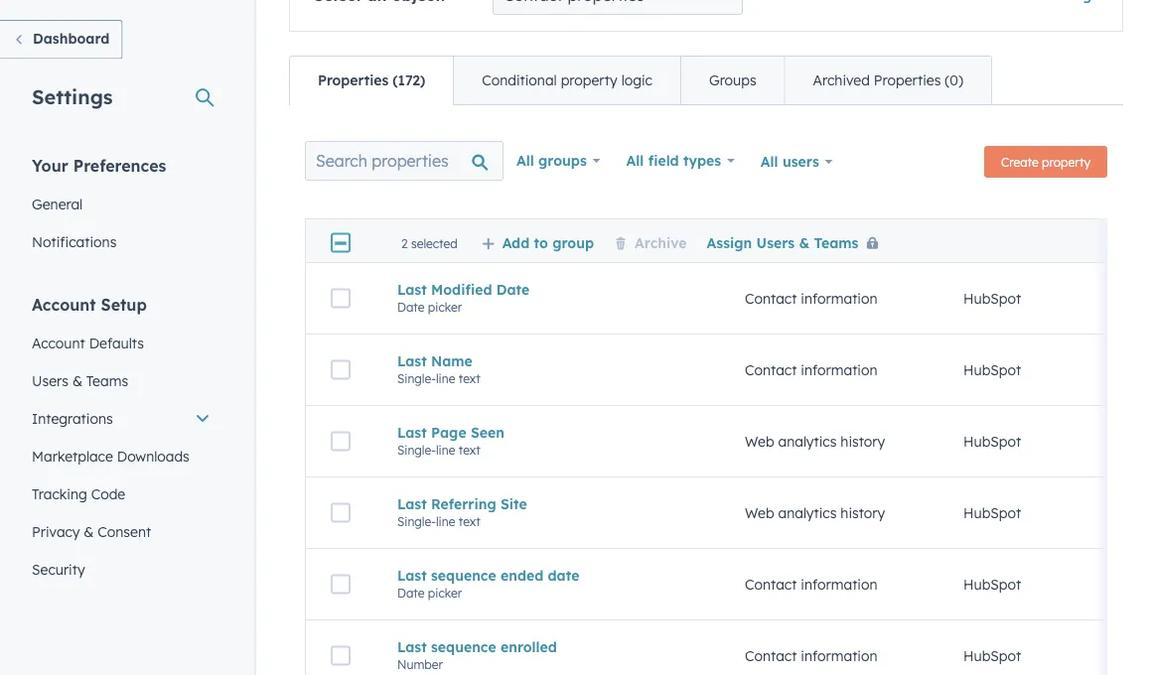 Task type: describe. For each thing, give the bounding box(es) containing it.
archived properties (0) link
[[785, 57, 992, 104]]

code
[[91, 485, 125, 503]]

account defaults link
[[20, 324, 223, 362]]

last for last page seen
[[398, 424, 427, 441]]

contact for last sequence ended date
[[745, 576, 797, 594]]

last referring site single-line text
[[398, 496, 527, 529]]

privacy & consent link
[[20, 513, 223, 551]]

last sequence enrolled number
[[398, 639, 557, 673]]

hubspot for last modified date
[[964, 290, 1022, 307]]

(0)
[[945, 72, 964, 89]]

archived
[[814, 72, 870, 89]]

last for last sequence enrolled
[[398, 639, 427, 656]]

your
[[32, 156, 68, 175]]

privacy & consent
[[32, 523, 151, 541]]

integrations button
[[20, 400, 223, 438]]

all groups button
[[504, 141, 614, 181]]

contact information for last name
[[745, 361, 878, 379]]

all groups
[[517, 152, 587, 169]]

create property button
[[985, 146, 1108, 178]]

last name single-line text
[[398, 353, 481, 386]]

conditional property logic link
[[453, 57, 681, 104]]

preferences
[[73, 156, 166, 175]]

information for last name
[[801, 361, 878, 379]]

teams inside 'link'
[[86, 372, 128, 390]]

dashboard link
[[0, 20, 123, 59]]

referring
[[431, 496, 497, 513]]

tab panel containing all groups
[[289, 104, 1153, 676]]

number
[[398, 658, 443, 673]]

site
[[501, 496, 527, 513]]

0 vertical spatial users
[[757, 234, 795, 251]]

Search search field
[[305, 141, 504, 181]]

contact for last name
[[745, 361, 797, 379]]

assign users & teams button
[[707, 234, 887, 251]]

security
[[32, 561, 85, 578]]

account setup element
[[20, 294, 223, 589]]

all field types
[[627, 152, 722, 169]]

last page seen single-line text
[[398, 424, 505, 458]]

line inside last name single-line text
[[436, 371, 456, 386]]

single- for page
[[398, 443, 436, 458]]

users & teams link
[[20, 362, 223, 400]]

add to group
[[503, 234, 594, 251]]

types
[[684, 152, 722, 169]]

conditional
[[482, 72, 557, 89]]

hubspot for last sequence ended date
[[964, 576, 1022, 594]]

last page seen button
[[398, 424, 698, 441]]

integrations
[[32, 410, 113, 427]]

all for all users
[[761, 153, 779, 170]]

tracking code link
[[20, 476, 223, 513]]

2 selected
[[401, 236, 458, 251]]

name
[[431, 353, 473, 370]]

0 vertical spatial date
[[497, 281, 530, 298]]

selected
[[411, 236, 458, 251]]

setup
[[101, 295, 147, 315]]

archive button
[[614, 234, 687, 251]]

2
[[401, 236, 408, 251]]

account for account defaults
[[32, 334, 85, 352]]

text inside last name single-line text
[[459, 371, 481, 386]]

all users
[[761, 153, 820, 170]]

users inside 'link'
[[32, 372, 69, 390]]

last for last modified date
[[398, 281, 427, 298]]

picker inside "last modified date date picker"
[[428, 300, 462, 315]]

groups
[[539, 152, 587, 169]]

downloads
[[117, 448, 190, 465]]

account setup
[[32, 295, 147, 315]]

add to group button
[[482, 234, 594, 251]]

modified
[[431, 281, 492, 298]]

page
[[431, 424, 467, 441]]

(172)
[[393, 72, 425, 89]]

general
[[32, 195, 83, 213]]

settings
[[32, 84, 113, 109]]

single- inside last name single-line text
[[398, 371, 436, 386]]

groups link
[[681, 57, 785, 104]]

tab list containing properties (172)
[[289, 56, 993, 105]]

last sequence ended date date picker
[[398, 567, 580, 601]]

last for last name
[[398, 353, 427, 370]]

consent
[[98, 523, 151, 541]]

contact information for last modified date
[[745, 290, 878, 307]]

general link
[[20, 185, 223, 223]]

security link
[[20, 551, 223, 589]]

all users button
[[748, 141, 846, 183]]



Task type: vqa. For each thing, say whether or not it's contained in the screenshot.
group
yes



Task type: locate. For each thing, give the bounding box(es) containing it.
web analytics history for site
[[745, 505, 886, 522]]

sequence for ended
[[431, 567, 497, 585]]

groups
[[709, 72, 757, 89]]

1 vertical spatial history
[[841, 505, 886, 522]]

1 account from the top
[[32, 295, 96, 315]]

& up integrations
[[72, 372, 82, 390]]

analytics
[[779, 433, 837, 450], [779, 505, 837, 522]]

2 account from the top
[[32, 334, 85, 352]]

single- inside last referring site single-line text
[[398, 515, 436, 529]]

assign
[[707, 234, 753, 251]]

text for page
[[459, 443, 481, 458]]

field
[[649, 152, 679, 169]]

1 vertical spatial web analytics history
[[745, 505, 886, 522]]

0 horizontal spatial &
[[72, 372, 82, 390]]

picker down modified on the left top of the page
[[428, 300, 462, 315]]

users
[[783, 153, 820, 170]]

single- down the referring
[[398, 515, 436, 529]]

1 vertical spatial users
[[32, 372, 69, 390]]

web for last referring site
[[745, 505, 775, 522]]

notifications
[[32, 233, 117, 250]]

analytics for last page seen
[[779, 433, 837, 450]]

2 history from the top
[[841, 505, 886, 522]]

last inside "last modified date date picker"
[[398, 281, 427, 298]]

all inside popup button
[[517, 152, 534, 169]]

& right privacy
[[84, 523, 94, 541]]

5 last from the top
[[398, 567, 427, 585]]

1 horizontal spatial all
[[627, 152, 644, 169]]

0 vertical spatial analytics
[[779, 433, 837, 450]]

last sequence ended date button
[[398, 567, 698, 585]]

group
[[553, 234, 594, 251]]

property
[[561, 72, 618, 89], [1043, 155, 1091, 169]]

all left users
[[761, 153, 779, 170]]

teams
[[814, 234, 859, 251], [86, 372, 128, 390]]

1 contact from the top
[[745, 290, 797, 307]]

1 web from the top
[[745, 433, 775, 450]]

dashboard
[[33, 30, 110, 47]]

0 vertical spatial web
[[745, 433, 775, 450]]

2 contact from the top
[[745, 361, 797, 379]]

single- inside "last page seen single-line text"
[[398, 443, 436, 458]]

2 contact information from the top
[[745, 361, 878, 379]]

contact for last modified date
[[745, 290, 797, 307]]

properties left (0)
[[874, 72, 941, 89]]

2 vertical spatial single-
[[398, 515, 436, 529]]

single- down 'page'
[[398, 443, 436, 458]]

seen
[[471, 424, 505, 441]]

to
[[534, 234, 548, 251]]

4 hubspot from the top
[[964, 505, 1022, 522]]

last sequence enrolled button
[[398, 639, 698, 656]]

last inside last referring site single-line text
[[398, 496, 427, 513]]

history for last referring site
[[841, 505, 886, 522]]

1 last from the top
[[398, 281, 427, 298]]

2 web from the top
[[745, 505, 775, 522]]

line down the referring
[[436, 515, 456, 529]]

web analytics history for seen
[[745, 433, 886, 450]]

last inside last name single-line text
[[398, 353, 427, 370]]

last for last sequence ended date
[[398, 567, 427, 585]]

contact
[[745, 290, 797, 307], [745, 361, 797, 379], [745, 576, 797, 594], [745, 648, 797, 665]]

2 analytics from the top
[[779, 505, 837, 522]]

1 information from the top
[[801, 290, 878, 307]]

2 hubspot from the top
[[964, 361, 1022, 379]]

2 text from the top
[[459, 443, 481, 458]]

2 sequence from the top
[[431, 639, 497, 656]]

account defaults
[[32, 334, 144, 352]]

account
[[32, 295, 96, 315], [32, 334, 85, 352]]

1 vertical spatial web
[[745, 505, 775, 522]]

2 line from the top
[[436, 443, 456, 458]]

2 web analytics history from the top
[[745, 505, 886, 522]]

hubspot for last referring site
[[964, 505, 1022, 522]]

conditional property logic
[[482, 72, 653, 89]]

5 hubspot from the top
[[964, 576, 1022, 594]]

6 last from the top
[[398, 639, 427, 656]]

marketplace downloads link
[[20, 438, 223, 476]]

information for last modified date
[[801, 290, 878, 307]]

date
[[497, 281, 530, 298], [398, 300, 425, 315], [398, 586, 425, 601]]

information
[[801, 290, 878, 307], [801, 361, 878, 379], [801, 576, 878, 594], [801, 648, 878, 665]]

all
[[517, 152, 534, 169], [627, 152, 644, 169], [761, 153, 779, 170]]

1 single- from the top
[[398, 371, 436, 386]]

3 information from the top
[[801, 576, 878, 594]]

create
[[1002, 155, 1039, 169]]

all for all field types
[[627, 152, 644, 169]]

last name button
[[398, 353, 698, 370]]

2 vertical spatial text
[[459, 515, 481, 529]]

2 horizontal spatial all
[[761, 153, 779, 170]]

contact information for last sequence enrolled
[[745, 648, 878, 665]]

last inside "last page seen single-line text"
[[398, 424, 427, 441]]

line
[[436, 371, 456, 386], [436, 443, 456, 458], [436, 515, 456, 529]]

1 vertical spatial date
[[398, 300, 425, 315]]

last down '2'
[[398, 281, 427, 298]]

& for teams
[[72, 372, 82, 390]]

last for last referring site
[[398, 496, 427, 513]]

2 information from the top
[[801, 361, 878, 379]]

1 properties from the left
[[318, 72, 389, 89]]

assign users & teams
[[707, 234, 859, 251]]

all for all groups
[[517, 152, 534, 169]]

0 vertical spatial text
[[459, 371, 481, 386]]

account up the "account defaults"
[[32, 295, 96, 315]]

last up number
[[398, 639, 427, 656]]

0 horizontal spatial teams
[[86, 372, 128, 390]]

text inside last referring site single-line text
[[459, 515, 481, 529]]

teams down users
[[814, 234, 859, 251]]

0 vertical spatial teams
[[814, 234, 859, 251]]

information for last sequence enrolled
[[801, 648, 878, 665]]

single- for referring
[[398, 515, 436, 529]]

1 vertical spatial analytics
[[779, 505, 837, 522]]

account up users & teams
[[32, 334, 85, 352]]

defaults
[[89, 334, 144, 352]]

date
[[548, 567, 580, 585]]

last down last referring site single-line text at left bottom
[[398, 567, 427, 585]]

all left field
[[627, 152, 644, 169]]

hubspot for last name
[[964, 361, 1022, 379]]

1 sequence from the top
[[431, 567, 497, 585]]

property inside conditional property logic link
[[561, 72, 618, 89]]

1 vertical spatial sequence
[[431, 639, 497, 656]]

teams down defaults
[[86, 372, 128, 390]]

text inside "last page seen single-line text"
[[459, 443, 481, 458]]

ended
[[501, 567, 544, 585]]

sequence for enrolled
[[431, 639, 497, 656]]

single- down name in the left of the page
[[398, 371, 436, 386]]

sequence left ended
[[431, 567, 497, 585]]

0 vertical spatial picker
[[428, 300, 462, 315]]

4 last from the top
[[398, 496, 427, 513]]

2 vertical spatial date
[[398, 586, 425, 601]]

3 single- from the top
[[398, 515, 436, 529]]

last inside last sequence ended date date picker
[[398, 567, 427, 585]]

3 contact from the top
[[745, 576, 797, 594]]

last left name in the left of the page
[[398, 353, 427, 370]]

line inside "last page seen single-line text"
[[436, 443, 456, 458]]

tab panel
[[289, 104, 1153, 676]]

account for account setup
[[32, 295, 96, 315]]

3 line from the top
[[436, 515, 456, 529]]

0 vertical spatial sequence
[[431, 567, 497, 585]]

0 vertical spatial property
[[561, 72, 618, 89]]

line inside last referring site single-line text
[[436, 515, 456, 529]]

text down the referring
[[459, 515, 481, 529]]

archive
[[635, 234, 687, 251]]

2 single- from the top
[[398, 443, 436, 458]]

property for create
[[1043, 155, 1091, 169]]

contact for last sequence enrolled
[[745, 648, 797, 665]]

property for conditional
[[561, 72, 618, 89]]

privacy
[[32, 523, 80, 541]]

1 vertical spatial property
[[1043, 155, 1091, 169]]

text down name in the left of the page
[[459, 371, 481, 386]]

history for last page seen
[[841, 433, 886, 450]]

1 vertical spatial &
[[72, 372, 82, 390]]

last modified date button
[[398, 281, 698, 298]]

your preferences
[[32, 156, 166, 175]]

last left 'page'
[[398, 424, 427, 441]]

2 properties from the left
[[874, 72, 941, 89]]

contact information
[[745, 290, 878, 307], [745, 361, 878, 379], [745, 576, 878, 594], [745, 648, 878, 665]]

enrolled
[[501, 639, 557, 656]]

3 last from the top
[[398, 424, 427, 441]]

text for referring
[[459, 515, 481, 529]]

1 contact information from the top
[[745, 290, 878, 307]]

4 contact from the top
[[745, 648, 797, 665]]

1 history from the top
[[841, 433, 886, 450]]

1 vertical spatial teams
[[86, 372, 128, 390]]

line for referring
[[436, 515, 456, 529]]

2 horizontal spatial &
[[800, 234, 810, 251]]

analytics for last referring site
[[779, 505, 837, 522]]

account inside "link"
[[32, 334, 85, 352]]

marketplace downloads
[[32, 448, 190, 465]]

property right create
[[1043, 155, 1091, 169]]

0 horizontal spatial property
[[561, 72, 618, 89]]

notifications link
[[20, 223, 223, 261]]

properties (172) link
[[290, 57, 453, 104]]

hubspot
[[964, 290, 1022, 307], [964, 361, 1022, 379], [964, 433, 1022, 450], [964, 505, 1022, 522], [964, 576, 1022, 594], [964, 648, 1022, 665]]

sequence inside last sequence enrolled number
[[431, 639, 497, 656]]

hubspot for last page seen
[[964, 433, 1022, 450]]

last left the referring
[[398, 496, 427, 513]]

&
[[800, 234, 810, 251], [72, 372, 82, 390], [84, 523, 94, 541]]

text down seen
[[459, 443, 481, 458]]

properties
[[318, 72, 389, 89], [874, 72, 941, 89]]

1 horizontal spatial &
[[84, 523, 94, 541]]

sequence up number
[[431, 639, 497, 656]]

contact information for last sequence ended date
[[745, 576, 878, 594]]

picker up last sequence enrolled number
[[428, 586, 462, 601]]

& inside users & teams 'link'
[[72, 372, 82, 390]]

date up number
[[398, 586, 425, 601]]

3 text from the top
[[459, 515, 481, 529]]

web analytics history
[[745, 433, 886, 450], [745, 505, 886, 522]]

2 vertical spatial line
[[436, 515, 456, 529]]

2 picker from the top
[[428, 586, 462, 601]]

sequence
[[431, 567, 497, 585], [431, 639, 497, 656]]

0 vertical spatial line
[[436, 371, 456, 386]]

0 vertical spatial account
[[32, 295, 96, 315]]

1 vertical spatial line
[[436, 443, 456, 458]]

1 web analytics history from the top
[[745, 433, 886, 450]]

0 vertical spatial &
[[800, 234, 810, 251]]

last modified date date picker
[[398, 281, 530, 315]]

marketplace
[[32, 448, 113, 465]]

0 horizontal spatial all
[[517, 152, 534, 169]]

0 horizontal spatial users
[[32, 372, 69, 390]]

1 picker from the top
[[428, 300, 462, 315]]

1 vertical spatial account
[[32, 334, 85, 352]]

line down name in the left of the page
[[436, 371, 456, 386]]

1 hubspot from the top
[[964, 290, 1022, 307]]

2 last from the top
[[398, 353, 427, 370]]

web
[[745, 433, 775, 450], [745, 505, 775, 522]]

users & teams
[[32, 372, 128, 390]]

2 vertical spatial &
[[84, 523, 94, 541]]

last inside last sequence enrolled number
[[398, 639, 427, 656]]

4 contact information from the top
[[745, 648, 878, 665]]

1 line from the top
[[436, 371, 456, 386]]

users
[[757, 234, 795, 251], [32, 372, 69, 390]]

history
[[841, 433, 886, 450], [841, 505, 886, 522]]

add
[[503, 234, 530, 251]]

3 hubspot from the top
[[964, 433, 1022, 450]]

& for consent
[[84, 523, 94, 541]]

users right the assign
[[757, 234, 795, 251]]

line down 'page'
[[436, 443, 456, 458]]

1 text from the top
[[459, 371, 481, 386]]

& right the assign
[[800, 234, 810, 251]]

create property
[[1002, 155, 1091, 169]]

tracking
[[32, 485, 87, 503]]

picker inside last sequence ended date date picker
[[428, 586, 462, 601]]

users up integrations
[[32, 372, 69, 390]]

information for last sequence ended date
[[801, 576, 878, 594]]

single-
[[398, 371, 436, 386], [398, 443, 436, 458], [398, 515, 436, 529]]

1 vertical spatial single-
[[398, 443, 436, 458]]

date down '2'
[[398, 300, 425, 315]]

all field types button
[[614, 141, 748, 181]]

date down add
[[497, 281, 530, 298]]

0 vertical spatial web analytics history
[[745, 433, 886, 450]]

1 horizontal spatial users
[[757, 234, 795, 251]]

web for last page seen
[[745, 433, 775, 450]]

all left groups
[[517, 152, 534, 169]]

archived properties (0)
[[814, 72, 964, 89]]

1 vertical spatial picker
[[428, 586, 462, 601]]

tab list
[[289, 56, 993, 105]]

hubspot for last sequence enrolled
[[964, 648, 1022, 665]]

3 contact information from the top
[[745, 576, 878, 594]]

logic
[[622, 72, 653, 89]]

1 horizontal spatial teams
[[814, 234, 859, 251]]

tracking code
[[32, 485, 125, 503]]

0 vertical spatial single-
[[398, 371, 436, 386]]

property left logic on the right top of page
[[561, 72, 618, 89]]

0 horizontal spatial properties
[[318, 72, 389, 89]]

your preferences element
[[20, 155, 223, 261]]

properties left the (172)
[[318, 72, 389, 89]]

1 horizontal spatial property
[[1043, 155, 1091, 169]]

1 horizontal spatial properties
[[874, 72, 941, 89]]

sequence inside last sequence ended date date picker
[[431, 567, 497, 585]]

properties (172)
[[318, 72, 425, 89]]

last referring site button
[[398, 496, 698, 513]]

1 analytics from the top
[[779, 433, 837, 450]]

& inside privacy & consent link
[[84, 523, 94, 541]]

1 vertical spatial text
[[459, 443, 481, 458]]

6 hubspot from the top
[[964, 648, 1022, 665]]

4 information from the top
[[801, 648, 878, 665]]

property inside create property button
[[1043, 155, 1091, 169]]

date inside last sequence ended date date picker
[[398, 586, 425, 601]]

0 vertical spatial history
[[841, 433, 886, 450]]

line for page
[[436, 443, 456, 458]]

last
[[398, 281, 427, 298], [398, 353, 427, 370], [398, 424, 427, 441], [398, 496, 427, 513], [398, 567, 427, 585], [398, 639, 427, 656]]



